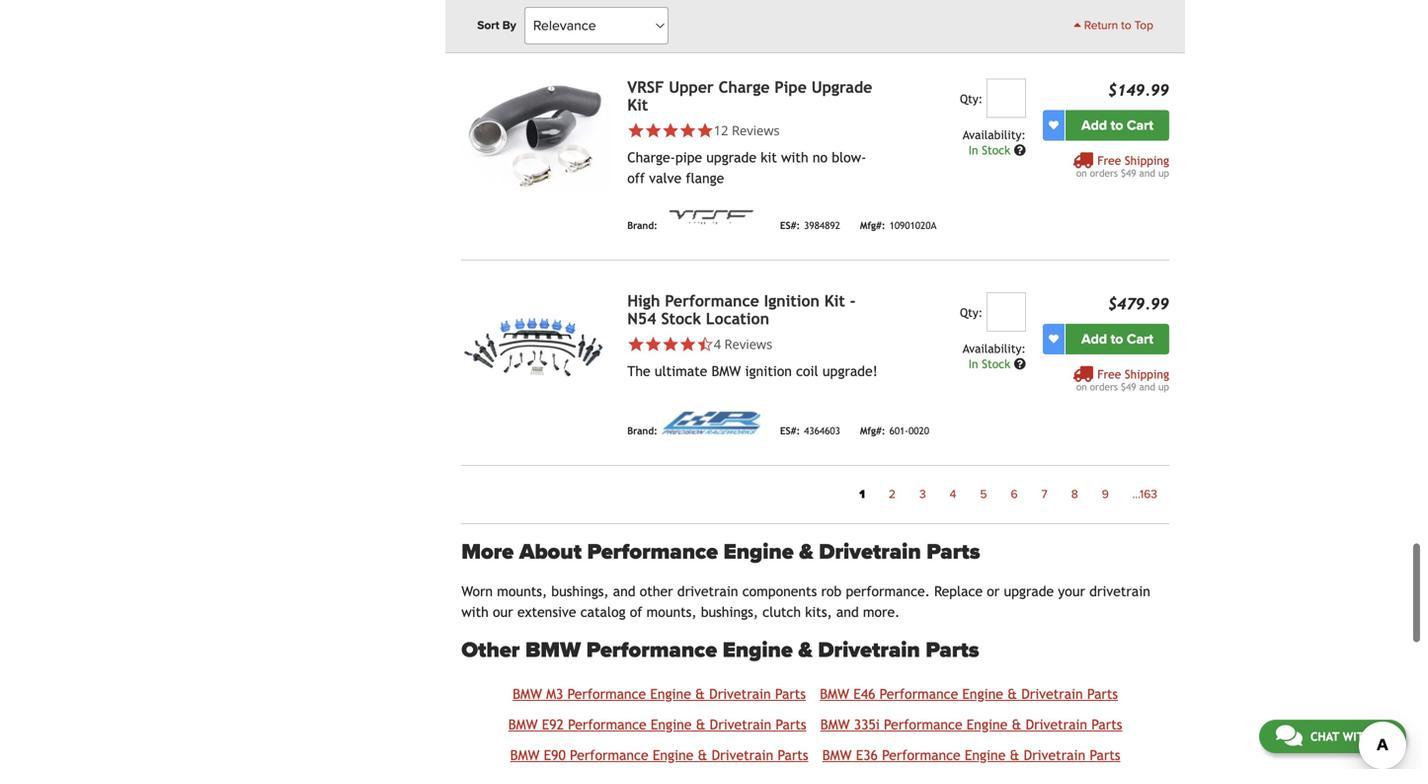 Task type: locate. For each thing, give the bounding box(es) containing it.
$49 down $479.99 at the right of the page
[[1121, 381, 1136, 393]]

performance down bmw e46 performance engine & drivetrain parts link
[[884, 717, 962, 733]]

star image up the ultimate
[[662, 336, 679, 353]]

&
[[799, 539, 813, 565], [798, 637, 812, 663], [695, 686, 705, 702], [1007, 686, 1017, 702], [696, 717, 706, 733], [1012, 717, 1021, 733], [698, 748, 707, 763], [1010, 748, 1020, 763]]

blow-
[[832, 150, 866, 165]]

2 cart from the top
[[1127, 331, 1153, 348]]

drivetrain for more about performance engine & drivetrain parts
[[819, 539, 921, 565]]

with down worn
[[461, 604, 489, 620]]

12 reviews link down vrsf upper charge pipe upgrade kit
[[714, 121, 780, 139]]

0 horizontal spatial upgrade
[[706, 150, 756, 165]]

upper
[[669, 78, 714, 96]]

2 vertical spatial with
[[1343, 730, 1372, 744]]

kit left -
[[824, 292, 845, 310]]

& for bmw e90 performance engine & drivetrain parts
[[698, 748, 707, 763]]

performance up other
[[587, 539, 718, 565]]

& down bmw e92 performance engine & drivetrain parts
[[698, 748, 707, 763]]

and up of
[[613, 583, 636, 599]]

free down the $149.99
[[1097, 154, 1121, 167]]

1 in from the top
[[968, 143, 978, 157]]

brand: for high
[[627, 425, 658, 437]]

1 vertical spatial 4
[[950, 487, 956, 502]]

1 add to cart button from the top
[[1066, 110, 1169, 141]]

0 vertical spatial to
[[1121, 18, 1131, 33]]

0 vertical spatial free
[[1097, 154, 1121, 167]]

cart down $479.99 at the right of the page
[[1127, 331, 1153, 348]]

engine up 'bmw e90 performance engine & drivetrain parts' link
[[651, 717, 692, 733]]

by
[[502, 18, 516, 33]]

1 qty: from the top
[[960, 92, 983, 106]]

engine for e92
[[651, 717, 692, 733]]

5 link
[[968, 482, 999, 508]]

0 vertical spatial reviews
[[732, 121, 780, 139]]

2 in stock from the top
[[968, 357, 1014, 371]]

0 vertical spatial cart
[[1127, 117, 1153, 134]]

performance for bmw 335i performance engine & drivetrain parts
[[884, 717, 962, 733]]

1 12 reviews link from the left
[[627, 121, 882, 139]]

1 vertical spatial mfg#:
[[860, 425, 885, 437]]

drivetrain for bmw 335i performance engine & drivetrain parts
[[1026, 717, 1087, 733]]

1 free shipping on orders $49 and up from the top
[[1076, 154, 1169, 179]]

0 vertical spatial free shipping on orders $49 and up
[[1076, 154, 1169, 179]]

with left no
[[781, 150, 808, 165]]

engine down bmw e92 performance engine & drivetrain parts
[[653, 748, 694, 763]]

vrsf upper charge pipe upgrade kit link
[[627, 78, 872, 114]]

1 vertical spatial stock
[[661, 310, 701, 328]]

availability:
[[963, 128, 1026, 142], [963, 342, 1026, 356]]

0 vertical spatial brand:
[[627, 6, 658, 18]]

to
[[1121, 18, 1131, 33], [1111, 117, 1123, 134], [1111, 331, 1123, 348]]

1 vertical spatial with
[[461, 604, 489, 620]]

2 availability: from the top
[[963, 342, 1026, 356]]

$49
[[1121, 167, 1136, 179], [1121, 381, 1136, 393]]

& down bmw 335i performance engine & drivetrain parts link
[[1010, 748, 1020, 763]]

1 vertical spatial in
[[968, 357, 978, 371]]

top
[[1134, 18, 1153, 33]]

1 cart from the top
[[1127, 117, 1153, 134]]

2 shipping from the top
[[1125, 367, 1169, 381]]

1 es#: from the top
[[780, 220, 800, 231]]

0 horizontal spatial with
[[461, 604, 489, 620]]

4
[[714, 335, 721, 353], [950, 487, 956, 502]]

performance right "e90"
[[570, 748, 648, 763]]

0 vertical spatial with
[[781, 150, 808, 165]]

es#4364603 - 601-0020 - high performance ignition kit - n54 stock location - the ultimate bmw ignition coil upgrade! - precision raceworks - bmw image
[[461, 292, 611, 405]]

half star image
[[696, 336, 714, 353]]

drivetrain right your
[[1089, 583, 1150, 599]]

0 vertical spatial in
[[968, 143, 978, 157]]

0 vertical spatial availability:
[[963, 128, 1026, 142]]

ecs - corporate logo image
[[661, 4, 713, 15]]

1 vertical spatial availability:
[[963, 342, 1026, 356]]

2 on from the top
[[1076, 381, 1087, 393]]

bmw for bmw 335i performance engine & drivetrain parts
[[820, 717, 850, 733]]

2 mfg#: from the top
[[860, 425, 885, 437]]

& for bmw m3 performance engine & drivetrain parts
[[695, 686, 705, 702]]

& for more about performance engine & drivetrain parts
[[799, 539, 813, 565]]

performance for bmw e46 performance engine & drivetrain parts
[[880, 686, 958, 702]]

None number field
[[986, 78, 1026, 118], [986, 292, 1026, 332], [986, 78, 1026, 118], [986, 292, 1026, 332]]

2 add to cart button from the top
[[1066, 324, 1169, 355]]

1 vertical spatial up
[[1158, 381, 1169, 393]]

4 link
[[938, 482, 968, 508]]

2 free from the top
[[1097, 367, 1121, 381]]

0 vertical spatial add to cart
[[1081, 117, 1153, 134]]

bmw for bmw e36 performance engine & drivetrain parts
[[822, 748, 852, 763]]

parts for bmw e36 performance engine & drivetrain parts
[[1090, 748, 1120, 763]]

worn mounts, bushings, and other drivetrain components rob performance. replace or upgrade your drivetrain with our extensive catalog of mounts, bushings, clutch kits, and more.
[[461, 583, 1150, 620]]

orders for $479.99
[[1090, 381, 1118, 393]]

reviews for ignition
[[724, 335, 772, 353]]

and down $479.99 at the right of the page
[[1139, 381, 1155, 393]]

add to cart down $479.99 at the right of the page
[[1081, 331, 1153, 348]]

1 vertical spatial reviews
[[724, 335, 772, 353]]

1 vertical spatial add to cart button
[[1066, 324, 1169, 355]]

0 vertical spatial upgrade
[[706, 150, 756, 165]]

performance down of
[[586, 637, 717, 663]]

1 add from the top
[[1081, 117, 1107, 134]]

& down other bmw performance engine & drivetrain parts
[[695, 686, 705, 702]]

free down $479.99 at the right of the page
[[1097, 367, 1121, 381]]

2 add from the top
[[1081, 331, 1107, 348]]

kit
[[627, 96, 648, 114], [824, 292, 845, 310]]

upgrade
[[811, 78, 872, 96]]

2 vertical spatial to
[[1111, 331, 1123, 348]]

engine up components
[[724, 539, 794, 565]]

1 mfg#: from the top
[[860, 220, 885, 231]]

bmw 335i performance engine & drivetrain parts
[[820, 717, 1122, 733]]

engine up 'bmw e36 performance engine & drivetrain parts'
[[967, 717, 1008, 733]]

kit up charge-
[[627, 96, 648, 114]]

upgrade!
[[822, 363, 878, 379]]

es#: left 4364603
[[780, 425, 800, 437]]

valve
[[649, 170, 681, 186]]

bushings, up other bmw performance engine & drivetrain parts
[[701, 604, 758, 620]]

engine down "clutch"
[[723, 637, 793, 663]]

& down kits,
[[798, 637, 812, 663]]

1 question circle image from the top
[[1014, 144, 1026, 156]]

mounts,
[[497, 583, 547, 599], [646, 604, 697, 620]]

star image
[[627, 122, 645, 139], [662, 122, 679, 139], [679, 122, 696, 139], [627, 336, 645, 353], [679, 336, 696, 353]]

0 vertical spatial add to cart button
[[1066, 110, 1169, 141]]

4 for 4
[[950, 487, 956, 502]]

1 add to cart from the top
[[1081, 117, 1153, 134]]

1 horizontal spatial bushings,
[[701, 604, 758, 620]]

0 vertical spatial qty:
[[960, 92, 983, 106]]

1 horizontal spatial with
[[781, 150, 808, 165]]

bmw e92 performance engine & drivetrain parts link
[[508, 717, 806, 733]]

free shipping on orders $49 and up down $479.99 at the right of the page
[[1076, 367, 1169, 393]]

parts for bmw e46 performance engine & drivetrain parts
[[1087, 686, 1118, 702]]

engine up bmw 335i performance engine & drivetrain parts link
[[962, 686, 1003, 702]]

& up bmw 335i performance engine & drivetrain parts link
[[1007, 686, 1017, 702]]

performance inside high performance ignition kit - n54 stock location
[[665, 292, 759, 310]]

add to cart for $149.99
[[1081, 117, 1153, 134]]

drivetrain
[[819, 539, 921, 565], [818, 637, 920, 663], [709, 686, 771, 702], [1021, 686, 1083, 702], [710, 717, 771, 733], [1026, 717, 1087, 733], [712, 748, 773, 763], [1024, 748, 1085, 763]]

es#: for ignition
[[780, 425, 800, 437]]

2 qty: from the top
[[960, 306, 983, 319]]

2 12 reviews link from the left
[[714, 121, 780, 139]]

to down $479.99 at the right of the page
[[1111, 331, 1123, 348]]

upgrade inside charge-pipe upgrade kit with no blow- off valve flange
[[706, 150, 756, 165]]

add to cart button down $479.99 at the right of the page
[[1066, 324, 1169, 355]]

es#3984892 - 10901020a - vrsf upper charge pipe upgrade kit - charge-pipe upgrade kit with no blow-off valve flange - vrsf - bmw image
[[461, 78, 611, 191]]

m3
[[546, 686, 563, 702]]

bmw left e46
[[820, 686, 849, 702]]

2 in from the top
[[968, 357, 978, 371]]

in stock for $149.99
[[968, 143, 1014, 157]]

1 vertical spatial $49
[[1121, 381, 1136, 393]]

on
[[1076, 167, 1087, 179], [1076, 381, 1087, 393]]

to left 'top'
[[1121, 18, 1131, 33]]

& up 'bmw e90 performance engine & drivetrain parts' link
[[696, 717, 706, 733]]

$49 for $479.99
[[1121, 381, 1136, 393]]

4 right 3
[[950, 487, 956, 502]]

drivetrain for bmw e92 performance engine & drivetrain parts
[[710, 717, 771, 733]]

bmw e36 performance engine & drivetrain parts
[[822, 748, 1120, 763]]

brand: down off
[[627, 220, 658, 231]]

12 reviews link
[[627, 121, 882, 139], [714, 121, 780, 139]]

0 vertical spatial mfg#:
[[860, 220, 885, 231]]

shipping down the $149.99
[[1125, 154, 1169, 167]]

0 vertical spatial $49
[[1121, 167, 1136, 179]]

orders
[[1090, 167, 1118, 179], [1090, 381, 1118, 393]]

1 vertical spatial free
[[1097, 367, 1121, 381]]

star image up pipe
[[696, 122, 714, 139]]

1 in stock from the top
[[968, 143, 1014, 157]]

1 vertical spatial es#:
[[780, 425, 800, 437]]

ultimate
[[655, 363, 707, 379]]

0 vertical spatial question circle image
[[1014, 144, 1026, 156]]

upgrade down 12
[[706, 150, 756, 165]]

0 vertical spatial on
[[1076, 167, 1087, 179]]

mfg#: 10901020a
[[860, 220, 937, 231]]

1 up from the top
[[1158, 167, 1169, 179]]

comments image
[[1276, 724, 1302, 748]]

shipping down $479.99 at the right of the page
[[1125, 367, 1169, 381]]

to down the $149.99
[[1111, 117, 1123, 134]]

$49 down the $149.99
[[1121, 167, 1136, 179]]

brand:
[[627, 6, 658, 18], [627, 220, 658, 231], [627, 425, 658, 437]]

1 vertical spatial add to wish list image
[[1049, 334, 1059, 344]]

bmw left "e90"
[[510, 748, 540, 763]]

mounts, down other
[[646, 604, 697, 620]]

bmw left e36 at bottom right
[[822, 748, 852, 763]]

0 horizontal spatial bushings,
[[551, 583, 609, 599]]

cart down the $149.99
[[1127, 117, 1153, 134]]

1 shipping from the top
[[1125, 154, 1169, 167]]

location
[[706, 310, 769, 328]]

12 reviews link up kit
[[627, 121, 882, 139]]

0 vertical spatial stock
[[982, 143, 1010, 157]]

2 up from the top
[[1158, 381, 1169, 393]]

4 reviews
[[714, 335, 772, 353]]

parts for bmw m3 performance engine & drivetrain parts
[[775, 686, 806, 702]]

335i
[[854, 717, 880, 733]]

2 question circle image from the top
[[1014, 358, 1026, 370]]

1 add to wish list image from the top
[[1049, 120, 1059, 130]]

drivetrain down more about performance engine & drivetrain parts
[[677, 583, 738, 599]]

12 reviews
[[714, 121, 780, 139]]

orders down the $149.99
[[1090, 167, 1118, 179]]

2 orders from the top
[[1090, 381, 1118, 393]]

0 vertical spatial orders
[[1090, 167, 1118, 179]]

performance up half star icon
[[665, 292, 759, 310]]

1 horizontal spatial mounts,
[[646, 604, 697, 620]]

extensive
[[517, 604, 576, 620]]

4 reviews link up the ultimate bmw ignition coil upgrade!
[[627, 335, 882, 353]]

brand: left ecs - corporate logo
[[627, 6, 658, 18]]

1 vertical spatial shipping
[[1125, 367, 1169, 381]]

1 link
[[847, 482, 877, 508]]

& for bmw e92 performance engine & drivetrain parts
[[696, 717, 706, 733]]

availability: for $149.99
[[963, 128, 1026, 142]]

1 vertical spatial qty:
[[960, 306, 983, 319]]

reviews up kit
[[732, 121, 780, 139]]

0 vertical spatial es#:
[[780, 220, 800, 231]]

1 $49 from the top
[[1121, 167, 1136, 179]]

bushings,
[[551, 583, 609, 599], [701, 604, 758, 620]]

0 horizontal spatial kit
[[627, 96, 648, 114]]

1 horizontal spatial 4
[[950, 487, 956, 502]]

bmw 335i performance engine & drivetrain parts link
[[820, 717, 1122, 733]]

add for $479.99
[[1081, 331, 1107, 348]]

2 $49 from the top
[[1121, 381, 1136, 393]]

2 vertical spatial stock
[[982, 357, 1010, 371]]

0 horizontal spatial mounts,
[[497, 583, 547, 599]]

2 brand: from the top
[[627, 220, 658, 231]]

free shipping on orders $49 and up for $479.99
[[1076, 367, 1169, 393]]

3 brand: from the top
[[627, 425, 658, 437]]

0 vertical spatial shipping
[[1125, 154, 1169, 167]]

1 vertical spatial add to cart
[[1081, 331, 1153, 348]]

2 horizontal spatial with
[[1343, 730, 1372, 744]]

1 vertical spatial to
[[1111, 117, 1123, 134]]

1 on from the top
[[1076, 167, 1087, 179]]

1 vertical spatial cart
[[1127, 331, 1153, 348]]

1 free from the top
[[1097, 154, 1121, 167]]

& up components
[[799, 539, 813, 565]]

bushings, up catalog
[[551, 583, 609, 599]]

0 vertical spatial kit
[[627, 96, 648, 114]]

1 vertical spatial free shipping on orders $49 and up
[[1076, 367, 1169, 393]]

replace
[[934, 583, 983, 599]]

shipping
[[1125, 154, 1169, 167], [1125, 367, 1169, 381]]

orders down $479.99 at the right of the page
[[1090, 381, 1118, 393]]

0 vertical spatial 4
[[714, 335, 721, 353]]

1 horizontal spatial drivetrain
[[1089, 583, 1150, 599]]

reviews up the ultimate bmw ignition coil upgrade!
[[724, 335, 772, 353]]

0 vertical spatial add
[[1081, 117, 1107, 134]]

upgrade right or
[[1004, 583, 1054, 599]]

performance for bmw e36 performance engine & drivetrain parts
[[882, 748, 961, 763]]

the
[[627, 363, 650, 379]]

free shipping on orders $49 and up
[[1076, 154, 1169, 179], [1076, 367, 1169, 393]]

1 vertical spatial brand:
[[627, 220, 658, 231]]

engine for 335i
[[967, 717, 1008, 733]]

brand: down the at left
[[627, 425, 658, 437]]

1 vertical spatial in stock
[[968, 357, 1014, 371]]

1 vertical spatial upgrade
[[1004, 583, 1054, 599]]

0 horizontal spatial 4
[[714, 335, 721, 353]]

mfg#:
[[860, 220, 885, 231], [860, 425, 885, 437]]

1 vertical spatial question circle image
[[1014, 358, 1026, 370]]

4 reviews link down "location"
[[714, 335, 772, 353]]

1 vertical spatial on
[[1076, 381, 1087, 393]]

question circle image
[[1014, 144, 1026, 156], [1014, 358, 1026, 370]]

1 orders from the top
[[1090, 167, 1118, 179]]

2 add to wish list image from the top
[[1049, 334, 1059, 344]]

add to wish list image
[[1049, 120, 1059, 130], [1049, 334, 1059, 344]]

1 horizontal spatial upgrade
[[1004, 583, 1054, 599]]

engine for e46
[[962, 686, 1003, 702]]

e46
[[853, 686, 875, 702]]

2 vertical spatial brand:
[[627, 425, 658, 437]]

to for $149.99
[[1111, 117, 1123, 134]]

performance right e36 at bottom right
[[882, 748, 961, 763]]

vrsf
[[627, 78, 664, 96]]

with left us
[[1343, 730, 1372, 744]]

catalog
[[580, 604, 626, 620]]

performance right the m3 at the bottom of page
[[567, 686, 646, 702]]

1 vertical spatial kit
[[824, 292, 845, 310]]

clutch
[[763, 604, 801, 620]]

2 free shipping on orders $49 and up from the top
[[1076, 367, 1169, 393]]

performance right e46
[[880, 686, 958, 702]]

0 horizontal spatial drivetrain
[[677, 583, 738, 599]]

4 inside paginated product list navigation navigation
[[950, 487, 956, 502]]

more about performance engine & drivetrain parts
[[461, 539, 980, 565]]

free shipping on orders $49 and up down the $149.99
[[1076, 154, 1169, 179]]

1 vertical spatial add
[[1081, 331, 1107, 348]]

free for $149.99
[[1097, 154, 1121, 167]]

2 4 reviews link from the left
[[714, 335, 772, 353]]

performance right 'e92' on the left bottom of the page
[[568, 717, 647, 733]]

sort
[[477, 18, 499, 33]]

& up 'bmw e36 performance engine & drivetrain parts'
[[1012, 717, 1021, 733]]

engine up bmw e92 performance engine & drivetrain parts
[[650, 686, 691, 702]]

2 es#: from the top
[[780, 425, 800, 437]]

4 down "location"
[[714, 335, 721, 353]]

pipe
[[675, 150, 702, 165]]

engine
[[724, 539, 794, 565], [723, 637, 793, 663], [650, 686, 691, 702], [962, 686, 1003, 702], [651, 717, 692, 733], [967, 717, 1008, 733], [653, 748, 694, 763], [965, 748, 1006, 763]]

2 add to cart from the top
[[1081, 331, 1153, 348]]

1 horizontal spatial kit
[[824, 292, 845, 310]]

add to cart button down the $149.99
[[1066, 110, 1169, 141]]

other
[[640, 583, 673, 599]]

drivetrain
[[677, 583, 738, 599], [1089, 583, 1150, 599]]

0 vertical spatial in stock
[[968, 143, 1014, 157]]

mfg#: left 601-
[[860, 425, 885, 437]]

cart for $479.99
[[1127, 331, 1153, 348]]

e92
[[542, 717, 564, 733]]

high performance ignition kit - n54 stock location
[[627, 292, 856, 328]]

0 vertical spatial add to wish list image
[[1049, 120, 1059, 130]]

es#: left 3984892
[[780, 220, 800, 231]]

9
[[1102, 487, 1109, 502]]

mfg#: left '10901020a'
[[860, 220, 885, 231]]

star image
[[645, 122, 662, 139], [696, 122, 714, 139], [645, 336, 662, 353], [662, 336, 679, 353]]

1 availability: from the top
[[963, 128, 1026, 142]]

up down the $149.99
[[1158, 167, 1169, 179]]

and
[[1139, 167, 1155, 179], [1139, 381, 1155, 393], [613, 583, 636, 599], [836, 604, 859, 620]]

bmw left 335i
[[820, 717, 850, 733]]

1 vertical spatial orders
[[1090, 381, 1118, 393]]

performance
[[665, 292, 759, 310], [587, 539, 718, 565], [586, 637, 717, 663], [567, 686, 646, 702], [880, 686, 958, 702], [568, 717, 647, 733], [884, 717, 962, 733], [570, 748, 648, 763], [882, 748, 961, 763]]

bmw left 'e92' on the left bottom of the page
[[508, 717, 538, 733]]

sort by
[[477, 18, 516, 33]]

cart
[[1127, 117, 1153, 134], [1127, 331, 1153, 348]]

mounts, up our
[[497, 583, 547, 599]]

shipping for $479.99
[[1125, 367, 1169, 381]]

bmw left the m3 at the bottom of page
[[513, 686, 542, 702]]

add to cart down the $149.99
[[1081, 117, 1153, 134]]

performance for more about performance engine & drivetrain parts
[[587, 539, 718, 565]]

up down $479.99 at the right of the page
[[1158, 381, 1169, 393]]

kit inside high performance ignition kit - n54 stock location
[[824, 292, 845, 310]]

reviews
[[732, 121, 780, 139], [724, 335, 772, 353]]

orders for $149.99
[[1090, 167, 1118, 179]]

0 vertical spatial up
[[1158, 167, 1169, 179]]

return to top link
[[1074, 17, 1153, 35]]

es#: for charge
[[780, 220, 800, 231]]

engine down bmw 335i performance engine & drivetrain parts link
[[965, 748, 1006, 763]]



Task type: describe. For each thing, give the bounding box(es) containing it.
and down rob
[[836, 604, 859, 620]]

star image up charge-
[[645, 122, 662, 139]]

stock for vrsf upper charge pipe upgrade kit
[[982, 143, 1010, 157]]

bmw down 4 reviews
[[712, 363, 741, 379]]

high
[[627, 292, 660, 310]]

performance for bmw e90 performance engine & drivetrain parts
[[570, 748, 648, 763]]

8 link
[[1059, 482, 1090, 508]]

other
[[461, 637, 520, 663]]

no
[[813, 150, 828, 165]]

chat with us link
[[1259, 720, 1406, 753]]

e90
[[544, 748, 566, 763]]

$149.99
[[1108, 81, 1169, 99]]

4364603
[[804, 425, 840, 437]]

return
[[1084, 18, 1118, 33]]

& for other bmw performance engine & drivetrain parts
[[798, 637, 812, 663]]

1 vertical spatial bushings,
[[701, 604, 758, 620]]

bmw e46 performance engine & drivetrain parts
[[820, 686, 1118, 702]]

1 vertical spatial mounts,
[[646, 604, 697, 620]]

add for $149.99
[[1081, 117, 1107, 134]]

drivetrain for bmw e46 performance engine & drivetrain parts
[[1021, 686, 1083, 702]]

up for $149.99
[[1158, 167, 1169, 179]]

components
[[742, 583, 817, 599]]

return to top
[[1081, 18, 1153, 33]]

in stock for $479.99
[[968, 357, 1014, 371]]

1 brand: from the top
[[627, 6, 658, 18]]

engine for m3
[[650, 686, 691, 702]]

6 link
[[999, 482, 1030, 508]]

3984892
[[804, 220, 840, 231]]

1 drivetrain from the left
[[677, 583, 738, 599]]

7
[[1041, 487, 1047, 502]]

mfg#: for high performance ignition kit - n54 stock location
[[860, 425, 885, 437]]

8
[[1071, 487, 1078, 502]]

flange
[[686, 170, 724, 186]]

drivetrain for bmw m3 performance engine & drivetrain parts
[[709, 686, 771, 702]]

bmw e92 performance engine & drivetrain parts
[[508, 717, 806, 733]]

coil
[[796, 363, 818, 379]]

0020
[[908, 425, 929, 437]]

stock for high performance ignition kit - n54 stock location
[[982, 357, 1010, 371]]

10901020a
[[889, 220, 937, 231]]

drivetrain for other bmw performance engine & drivetrain parts
[[818, 637, 920, 663]]

engine for about
[[724, 539, 794, 565]]

engine for bmw
[[723, 637, 793, 663]]

on for $149.99
[[1076, 167, 1087, 179]]

vrsf upper charge pipe upgrade kit
[[627, 78, 872, 114]]

parts for other bmw performance engine & drivetrain parts
[[926, 637, 979, 663]]

in for high performance ignition kit - n54 stock location
[[968, 357, 978, 371]]

bmw for bmw e90 performance engine & drivetrain parts
[[510, 748, 540, 763]]

with inside charge-pipe upgrade kit with no blow- off valve flange
[[781, 150, 808, 165]]

3
[[919, 487, 926, 502]]

bmw m3 performance engine & drivetrain parts
[[513, 686, 806, 702]]

& for bmw e46 performance engine & drivetrain parts
[[1007, 686, 1017, 702]]

n54
[[627, 310, 656, 328]]

performance for bmw e92 performance engine & drivetrain parts
[[568, 717, 647, 733]]

more
[[461, 539, 514, 565]]

e36
[[856, 748, 878, 763]]

rob
[[821, 583, 842, 599]]

the ultimate bmw ignition coil upgrade!
[[627, 363, 878, 379]]

bmw e90 performance engine & drivetrain parts link
[[510, 748, 808, 763]]

upgrade inside worn mounts, bushings, and other drivetrain components rob performance. replace or upgrade your drivetrain with our extensive catalog of mounts, bushings, clutch kits, and more.
[[1004, 583, 1054, 599]]

2
[[889, 487, 896, 502]]

add to wish list image for $479.99
[[1049, 334, 1059, 344]]

qty: for upgrade
[[960, 92, 983, 106]]

add to cart for $479.99
[[1081, 331, 1153, 348]]

in for vrsf upper charge pipe upgrade kit
[[968, 143, 978, 157]]

2 link
[[877, 482, 907, 508]]

brand: for vrsf
[[627, 220, 658, 231]]

charge
[[718, 78, 770, 96]]

up for $479.99
[[1158, 381, 1169, 393]]

our
[[493, 604, 513, 620]]

bmw e36 performance engine & drivetrain parts link
[[822, 748, 1120, 763]]

availability: for $479.99
[[963, 342, 1026, 356]]

7 link
[[1030, 482, 1059, 508]]

star image down "n54"
[[645, 336, 662, 353]]

5
[[980, 487, 987, 502]]

free for $479.99
[[1097, 367, 1121, 381]]

0 vertical spatial bushings,
[[551, 583, 609, 599]]

drivetrain for bmw e90 performance engine & drivetrain parts
[[712, 748, 773, 763]]

…163 link
[[1121, 482, 1169, 508]]

ignition
[[745, 363, 792, 379]]

& for bmw e36 performance engine & drivetrain parts
[[1010, 748, 1020, 763]]

add to cart button for $479.99
[[1066, 324, 1169, 355]]

charge-pipe upgrade kit with no blow- off valve flange
[[627, 150, 866, 186]]

3 link
[[907, 482, 938, 508]]

chat with us
[[1310, 730, 1389, 744]]

engine for e90
[[653, 748, 694, 763]]

engine for e36
[[965, 748, 1006, 763]]

…163
[[1132, 487, 1157, 502]]

601-
[[889, 425, 908, 437]]

performance for bmw m3 performance engine & drivetrain parts
[[567, 686, 646, 702]]

add to cart button for $149.99
[[1066, 110, 1169, 141]]

caret up image
[[1074, 19, 1081, 31]]

es#: 4364603
[[780, 425, 840, 437]]

bmw for bmw e46 performance engine & drivetrain parts
[[820, 686, 849, 702]]

performance for other bmw performance engine & drivetrain parts
[[586, 637, 717, 663]]

high performance ignition kit - n54 stock location link
[[627, 292, 856, 328]]

cart for $149.99
[[1127, 117, 1153, 134]]

bmw down extensive
[[525, 637, 581, 663]]

us
[[1375, 730, 1389, 744]]

bmw e90 performance engine & drivetrain parts
[[510, 748, 808, 763]]

qty: for -
[[960, 306, 983, 319]]

chat
[[1310, 730, 1339, 744]]

$49 for $149.99
[[1121, 167, 1136, 179]]

drivetrain for bmw e36 performance engine & drivetrain parts
[[1024, 748, 1085, 763]]

mfg#: for vrsf upper charge pipe upgrade kit
[[860, 220, 885, 231]]

0 vertical spatial mounts,
[[497, 583, 547, 599]]

pipe
[[774, 78, 807, 96]]

performance.
[[846, 583, 930, 599]]

mfg#: 601-0020
[[860, 425, 929, 437]]

4 for 4 reviews
[[714, 335, 721, 353]]

parts for more about performance engine & drivetrain parts
[[927, 539, 980, 565]]

or
[[987, 583, 1000, 599]]

parts for bmw e92 performance engine & drivetrain parts
[[776, 717, 806, 733]]

question circle image for $149.99
[[1014, 144, 1026, 156]]

bmw for bmw m3 performance engine & drivetrain parts
[[513, 686, 542, 702]]

of
[[630, 604, 642, 620]]

12
[[714, 121, 728, 139]]

to for $479.99
[[1111, 331, 1123, 348]]

add to wish list image for $149.99
[[1049, 120, 1059, 130]]

free shipping on orders $49 and up for $149.99
[[1076, 154, 1169, 179]]

parts for bmw e90 performance engine & drivetrain parts
[[777, 748, 808, 763]]

precision raceworks - corporate logo image
[[661, 412, 760, 434]]

question circle image for $479.99
[[1014, 358, 1026, 370]]

with inside worn mounts, bushings, and other drivetrain components rob performance. replace or upgrade your drivetrain with our extensive catalog of mounts, bushings, clutch kits, and more.
[[461, 604, 489, 620]]

parts for bmw 335i performance engine & drivetrain parts
[[1091, 717, 1122, 733]]

on for $479.99
[[1076, 381, 1087, 393]]

bmw m3 performance engine & drivetrain parts link
[[513, 686, 806, 702]]

bmw e46 performance engine & drivetrain parts link
[[820, 686, 1118, 702]]

more.
[[863, 604, 900, 620]]

9 link
[[1090, 482, 1121, 508]]

& for bmw 335i performance engine & drivetrain parts
[[1012, 717, 1021, 733]]

vrsf - corporate logo image
[[661, 204, 760, 229]]

kit inside vrsf upper charge pipe upgrade kit
[[627, 96, 648, 114]]

shipping for $149.99
[[1125, 154, 1169, 167]]

worn
[[461, 583, 493, 599]]

about
[[519, 539, 582, 565]]

ignition
[[764, 292, 820, 310]]

reviews for charge
[[732, 121, 780, 139]]

bmw for bmw e92 performance engine & drivetrain parts
[[508, 717, 538, 733]]

and down the $149.99
[[1139, 167, 1155, 179]]

2 drivetrain from the left
[[1089, 583, 1150, 599]]

paginated product list navigation navigation
[[461, 482, 1169, 508]]

off
[[627, 170, 645, 186]]

charge-
[[627, 150, 675, 165]]

1 4 reviews link from the left
[[627, 335, 882, 353]]

-
[[850, 292, 856, 310]]

1
[[859, 487, 865, 502]]

stock inside high performance ignition kit - n54 stock location
[[661, 310, 701, 328]]



Task type: vqa. For each thing, say whether or not it's contained in the screenshot.
first ES#: from the bottom of the page
yes



